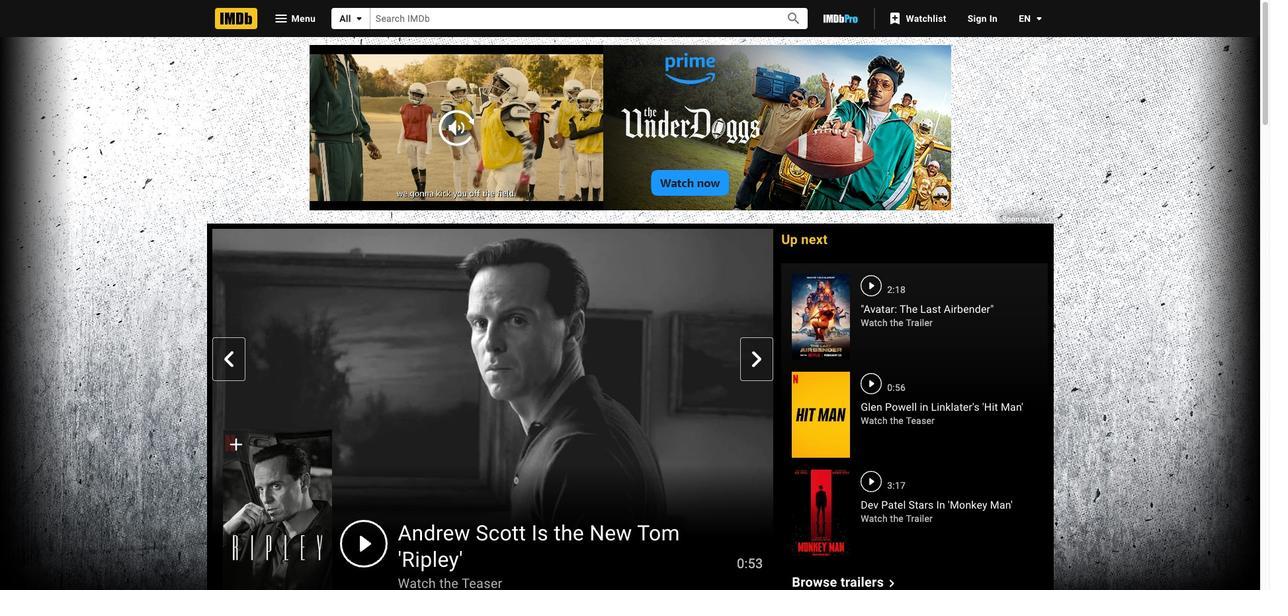 Task type: describe. For each thing, give the bounding box(es) containing it.
sign in button
[[957, 7, 1009, 30]]

the inside dev patel stars in 'monkey man' watch the trailer
[[890, 514, 904, 524]]

glen
[[861, 401, 883, 414]]

in inside dev patel stars in 'monkey man' watch the trailer
[[937, 499, 946, 512]]

menu
[[292, 13, 316, 24]]

menu button
[[262, 8, 326, 29]]

watchlist button
[[881, 7, 957, 30]]

the inside glen powell in linklater's 'hit man' watch the teaser
[[890, 416, 904, 426]]

Search IMDb text field
[[370, 8, 771, 29]]

andrew scott is the new tom 'ripley'
[[398, 521, 680, 572]]

the
[[900, 303, 918, 316]]

all
[[340, 13, 351, 24]]

home image
[[215, 8, 257, 29]]

0:56
[[888, 382, 906, 393]]

man' for glen powell in linklater's 'hit man'
[[1001, 401, 1024, 414]]

airbender"
[[944, 303, 994, 316]]

3:17
[[888, 480, 906, 491]]

the inside "avatar: the last airbender" watch the trailer
[[890, 318, 904, 328]]

is
[[532, 521, 549, 546]]

dev
[[861, 499, 879, 512]]

andrew
[[398, 521, 471, 546]]

menu image
[[273, 11, 289, 26]]

en
[[1019, 13, 1031, 24]]

trailer inside "avatar: the last airbender" watch the trailer
[[906, 318, 933, 328]]

the inside andrew scott is the new tom 'ripley'
[[554, 521, 584, 546]]

2:18
[[888, 285, 906, 295]]

browse trailers link
[[792, 574, 900, 590]]

"avatar:
[[861, 303, 897, 316]]

in
[[920, 401, 929, 414]]

monkey man image
[[792, 470, 850, 556]]

andrew scott is the new tom 'ripley' image
[[212, 229, 774, 545]]

stars
[[909, 499, 934, 512]]



Task type: locate. For each thing, give the bounding box(es) containing it.
the down the
[[890, 318, 904, 328]]

2 watch from the top
[[861, 416, 888, 426]]

None field
[[370, 8, 771, 29]]

man' inside dev patel stars in 'monkey man' watch the trailer
[[991, 499, 1013, 512]]

last
[[921, 303, 942, 316]]

watch for glen
[[861, 416, 888, 426]]

in inside button
[[990, 13, 998, 24]]

watch
[[861, 318, 888, 328], [861, 416, 888, 426], [861, 514, 888, 524]]

hit man image
[[792, 372, 850, 458]]

the right the is
[[554, 521, 584, 546]]

0 vertical spatial trailer
[[906, 318, 933, 328]]

in right stars
[[937, 499, 946, 512]]

trailer inside dev patel stars in 'monkey man' watch the trailer
[[906, 514, 933, 524]]

2 vertical spatial watch
[[861, 514, 888, 524]]

teaser
[[906, 416, 935, 426]]

watch for dev
[[861, 514, 888, 524]]

'hit
[[983, 401, 998, 414]]

1 vertical spatial in
[[937, 499, 946, 512]]

the down powell in the right bottom of the page
[[890, 416, 904, 426]]

chevron right image
[[884, 575, 900, 590]]

tom
[[637, 521, 680, 546]]

dev patel stars in 'monkey man' watch the trailer
[[861, 499, 1013, 524]]

scott
[[476, 521, 526, 546]]

powell
[[885, 401, 917, 414]]

in
[[990, 13, 998, 24], [937, 499, 946, 512]]

2 trailer from the top
[[906, 514, 933, 524]]

man' for dev patel stars in 'monkey man'
[[991, 499, 1013, 512]]

the down patel
[[890, 514, 904, 524]]

1 horizontal spatial in
[[990, 13, 998, 24]]

patel
[[882, 499, 906, 512]]

1 vertical spatial watch
[[861, 416, 888, 426]]

up next
[[782, 232, 828, 247]]

up
[[782, 232, 798, 247]]

ripley image
[[223, 430, 332, 590], [223, 430, 332, 590]]

'ripley'
[[398, 547, 463, 572]]

1 vertical spatial trailer
[[906, 514, 933, 524]]

sponsored content section
[[0, 0, 1266, 590]]

browse
[[792, 574, 837, 590]]

andrew scott is the new tom 'ripley' element
[[212, 229, 774, 590]]

watch inside dev patel stars in 'monkey man' watch the trailer
[[861, 514, 888, 524]]

watch down dev
[[861, 514, 888, 524]]

andrew scott is the new tom 'ripley' group
[[212, 229, 774, 590]]

chevron left inline image
[[221, 352, 237, 367]]

watch down "avatar:
[[861, 318, 888, 328]]

trailers
[[841, 574, 884, 590]]

man'
[[1001, 401, 1024, 414], [991, 499, 1013, 512]]

trailer down the
[[906, 318, 933, 328]]

next
[[802, 232, 828, 247]]

linklater's
[[931, 401, 980, 414]]

en button
[[1009, 7, 1047, 30]]

browse trailers
[[792, 574, 884, 590]]

trailer down stars
[[906, 514, 933, 524]]

glen powell in linklater's 'hit man' watch the teaser
[[861, 401, 1024, 426]]

submit search image
[[786, 11, 802, 27]]

1 trailer from the top
[[906, 318, 933, 328]]

none field inside all 'search box'
[[370, 8, 771, 29]]

chevron right inline image
[[749, 352, 765, 367]]

avatar: the last airbender image
[[792, 274, 850, 360]]

sign in
[[968, 13, 998, 24]]

"avatar: the last airbender" watch the trailer
[[861, 303, 994, 328]]

3 watch from the top
[[861, 514, 888, 524]]

0:53
[[737, 556, 763, 571]]

man' right 'monkey
[[991, 499, 1013, 512]]

sponsored
[[1003, 215, 1043, 224]]

watch inside glen powell in linklater's 'hit man' watch the teaser
[[861, 416, 888, 426]]

man' right 'hit
[[1001, 401, 1024, 414]]

sign
[[968, 13, 987, 24]]

0 horizontal spatial in
[[937, 499, 946, 512]]

group
[[223, 430, 332, 590]]

the
[[890, 318, 904, 328], [890, 416, 904, 426], [890, 514, 904, 524], [554, 521, 584, 546]]

All search field
[[332, 8, 808, 29]]

1 watch from the top
[[861, 318, 888, 328]]

watchlist image
[[888, 11, 904, 26]]

0 vertical spatial watch
[[861, 318, 888, 328]]

watch down glen
[[861, 416, 888, 426]]

all button
[[332, 8, 370, 29]]

1 vertical spatial man'
[[991, 499, 1013, 512]]

0 vertical spatial in
[[990, 13, 998, 24]]

trailer
[[906, 318, 933, 328], [906, 514, 933, 524]]

in right sign
[[990, 13, 998, 24]]

arrow drop down image
[[1031, 11, 1047, 26]]

0 vertical spatial man'
[[1001, 401, 1024, 414]]

arrow drop down image
[[351, 11, 367, 26]]

'monkey
[[948, 499, 988, 512]]

man' inside glen powell in linklater's 'hit man' watch the teaser
[[1001, 401, 1024, 414]]

watchlist
[[906, 13, 947, 24]]

new
[[590, 521, 632, 546]]

watch inside "avatar: the last airbender" watch the trailer
[[861, 318, 888, 328]]



Task type: vqa. For each thing, say whether or not it's contained in the screenshot.
"Crisis"
no



